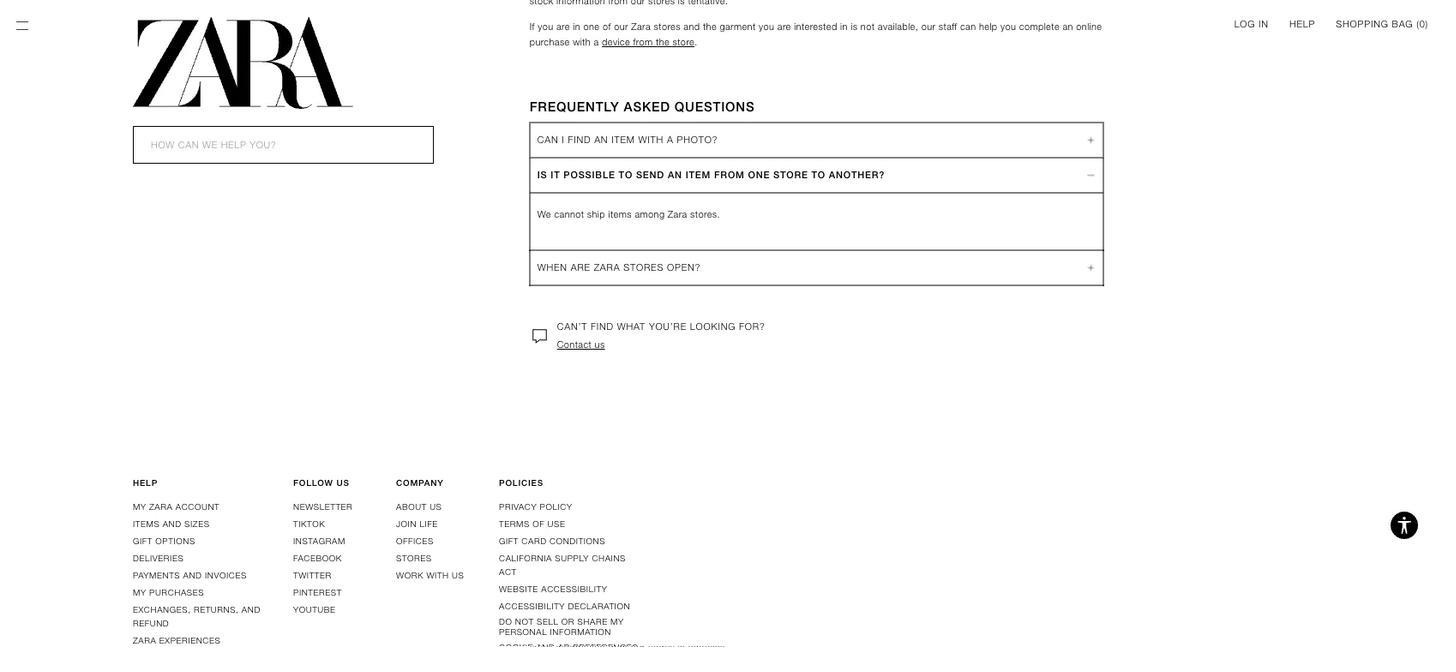 Task type: vqa. For each thing, say whether or not it's contained in the screenshot.
California Supply Chains link
no



Task type: describe. For each thing, give the bounding box(es) containing it.
join life link
[[396, 519, 438, 529]]

california supply chains act link
[[499, 553, 626, 577]]

another?
[[829, 170, 885, 180]]

store
[[673, 37, 695, 47]]

frequently
[[530, 99, 620, 114]]

online
[[1076, 21, 1102, 32]]

purchase
[[530, 37, 570, 47]]

2 are from the left
[[778, 21, 791, 32]]

device from the store link
[[602, 37, 695, 47]]

help link
[[1290, 17, 1316, 31]]

one
[[584, 21, 600, 32]]

and
[[684, 21, 700, 32]]

us up life
[[430, 502, 442, 512]]

when are zara stores open? button
[[531, 251, 1103, 285]]

chains
[[592, 553, 626, 564]]

not
[[861, 21, 875, 32]]

payments and invoices link
[[133, 571, 247, 581]]

1 in from the left
[[573, 21, 581, 32]]

open?
[[667, 262, 701, 273]]

1 vertical spatial and
[[183, 571, 202, 581]]

2 you from the left
[[759, 21, 775, 32]]

0 horizontal spatial an
[[594, 134, 608, 145]]

account
[[176, 502, 220, 512]]

0 horizontal spatial the
[[656, 37, 670, 47]]

with inside if you are in one of our zara stores and the garment you are interested in is not available, our staff can help you complete an online purchase with a
[[573, 37, 591, 47]]

from
[[633, 37, 653, 47]]

log in link
[[1235, 17, 1269, 31]]

stores link
[[396, 553, 432, 564]]

(
[[1417, 18, 1420, 29]]

items
[[133, 519, 160, 529]]

cannot
[[554, 209, 584, 220]]

can't
[[557, 321, 588, 332]]

exchanges,
[[133, 605, 191, 615]]

work
[[396, 571, 424, 581]]

supply
[[555, 553, 589, 564]]

is it possible to send an item from one store to another?
[[537, 170, 885, 180]]

2 in from the left
[[840, 21, 848, 32]]

stores
[[654, 21, 681, 32]]

photo?
[[677, 134, 718, 145]]

zara experiences link
[[133, 636, 221, 646]]

my zara account link
[[133, 502, 220, 512]]

a
[[667, 134, 674, 145]]

2 vertical spatial and
[[242, 605, 261, 615]]

i
[[562, 134, 565, 145]]

offices link
[[396, 536, 434, 546]]

when are zara stores open?
[[537, 262, 701, 273]]

for?
[[739, 321, 765, 332]]

twitter link
[[293, 571, 332, 581]]

1 vertical spatial zara
[[149, 502, 173, 512]]

0 vertical spatial item
[[612, 134, 635, 145]]

about
[[396, 502, 427, 512]]

1 vertical spatial item
[[686, 170, 711, 180]]

the inside if you are in one of our zara stores and the garment you are interested in is not available, our staff can help you complete an online purchase with a
[[703, 21, 717, 32]]

1 my from the top
[[133, 502, 146, 512]]

items and sizes link
[[133, 519, 210, 529]]

accessibility declaration link
[[499, 601, 630, 612]]

conditions
[[550, 536, 605, 546]]

policies
[[499, 478, 544, 488]]

experiences
[[159, 636, 221, 646]]

garment
[[720, 21, 756, 32]]

1 vertical spatial zara
[[668, 209, 687, 220]]

find
[[568, 134, 591, 145]]

items
[[608, 209, 632, 220]]

open menu image
[[14, 17, 31, 34]]

interested
[[794, 21, 837, 32]]

with
[[638, 134, 664, 145]]

follow
[[293, 478, 333, 488]]

facebook
[[293, 553, 342, 564]]

accessibility image
[[1387, 509, 1422, 543]]

pinterest link
[[293, 588, 342, 598]]

0 vertical spatial accessibility
[[541, 584, 607, 595]]

zara inside dropdown button
[[594, 262, 620, 273]]

youtube link
[[293, 605, 336, 615]]

.
[[695, 37, 698, 47]]

can
[[960, 21, 976, 32]]

find
[[591, 321, 614, 332]]

frequently asked questions
[[530, 99, 755, 114]]

invoices
[[205, 571, 247, 581]]

less image for can i find an item with a photo?
[[1081, 135, 1102, 145]]

terms of use link
[[499, 519, 565, 529]]

is it possible to send an item from one store to another? button
[[531, 158, 1103, 193]]

website accessibility link
[[499, 584, 607, 595]]

1 are from the left
[[557, 21, 570, 32]]

in
[[1259, 18, 1269, 29]]

card
[[522, 536, 547, 546]]

if you are in one of our zara stores and the garment you are interested in is not available, our staff can help you complete an online purchase with a
[[530, 21, 1105, 47]]

asked
[[624, 99, 670, 114]]

do not sell or share my personal information button
[[499, 617, 642, 637]]

exchanges, returns, and refund link
[[133, 605, 261, 629]]

help
[[979, 21, 998, 32]]

what
[[617, 321, 646, 332]]

tiktok
[[293, 519, 325, 529]]

staff
[[939, 21, 957, 32]]

newsletter
[[293, 502, 353, 512]]

1 you from the left
[[538, 21, 554, 32]]

bag
[[1392, 18, 1413, 29]]

zara logo united states. image
[[133, 17, 353, 109]]

1 vertical spatial an
[[668, 170, 682, 180]]

3 you from the left
[[1001, 21, 1016, 32]]

a
[[594, 37, 599, 47]]

us right "work"
[[452, 571, 464, 581]]

How can we help you? search field
[[133, 126, 434, 164]]

is
[[851, 21, 858, 32]]

1 vertical spatial accessibility
[[499, 601, 565, 612]]



Task type: locate. For each thing, give the bounding box(es) containing it.
when
[[537, 262, 568, 273]]

0 horizontal spatial zara
[[631, 21, 651, 32]]

device from the store .
[[602, 37, 698, 47]]

us right follow
[[337, 478, 350, 488]]

0 horizontal spatial are
[[557, 21, 570, 32]]

deliveries
[[133, 553, 184, 564]]

with right "work"
[[427, 571, 449, 581]]

instagram
[[293, 536, 345, 546]]

or
[[561, 617, 575, 627]]

1 vertical spatial the
[[656, 37, 670, 47]]

can i find an item with a photo?
[[537, 134, 718, 145]]

share
[[577, 617, 608, 627]]

less image
[[1086, 165, 1096, 185]]

zara
[[594, 262, 620, 273], [149, 502, 173, 512], [133, 636, 156, 646]]

1 horizontal spatial with
[[573, 37, 591, 47]]

item left from on the top
[[686, 170, 711, 180]]

you right if
[[538, 21, 554, 32]]

us inside can't find what you're looking for? contact us
[[595, 339, 605, 350]]

0 horizontal spatial to
[[619, 170, 633, 180]]

act
[[499, 567, 517, 577]]

information
[[550, 627, 611, 637]]

about us join life offices stores work with us
[[396, 502, 464, 581]]

company
[[396, 478, 444, 488]]

gift card conditions link
[[499, 536, 605, 546]]

1 vertical spatial my
[[133, 588, 146, 598]]

an
[[1063, 21, 1073, 32]]

0 horizontal spatial in
[[573, 21, 581, 32]]

if
[[530, 21, 535, 32]]

1 horizontal spatial an
[[668, 170, 682, 180]]

0 vertical spatial help
[[1290, 18, 1316, 29]]

privacy
[[499, 502, 537, 512]]

one
[[748, 170, 770, 180]]

2 horizontal spatial you
[[1001, 21, 1016, 32]]

zara up from on the left of the page
[[631, 21, 651, 32]]

1 our from the left
[[614, 21, 628, 32]]

us
[[595, 339, 605, 350], [337, 478, 350, 488], [430, 502, 442, 512], [452, 571, 464, 581]]

less image
[[1081, 135, 1102, 145], [1081, 263, 1102, 273]]

1 horizontal spatial zara
[[668, 209, 687, 220]]

2 my from the top
[[133, 588, 146, 598]]

stores.
[[690, 209, 720, 220]]

my up items
[[133, 502, 146, 512]]

my
[[611, 617, 624, 627]]

to right store
[[812, 170, 826, 180]]

1 horizontal spatial to
[[812, 170, 826, 180]]

questions
[[675, 99, 755, 114]]

the down stores
[[656, 37, 670, 47]]

zara down the refund
[[133, 636, 156, 646]]

help
[[1290, 18, 1316, 29], [133, 478, 158, 488]]

about us link
[[396, 502, 442, 512]]

1 vertical spatial with
[[427, 571, 449, 581]]

1 vertical spatial help
[[133, 478, 158, 488]]

1 less image from the top
[[1081, 135, 1102, 145]]

with
[[573, 37, 591, 47], [427, 571, 449, 581]]

we
[[537, 209, 551, 220]]

0 vertical spatial the
[[703, 21, 717, 32]]

an right send on the top left of page
[[668, 170, 682, 180]]

help up "my zara account" link at the left bottom of page
[[133, 478, 158, 488]]

an right find
[[594, 134, 608, 145]]

you right "help"
[[1001, 21, 1016, 32]]

privacy policy terms of use gift card conditions california supply chains act website accessibility accessibility declaration do not sell or share my personal information
[[499, 502, 630, 637]]

0 status
[[1420, 18, 1426, 29]]

item left with
[[612, 134, 635, 145]]

our left staff
[[922, 21, 936, 32]]

plus image
[[1086, 130, 1096, 150]]

0 vertical spatial with
[[573, 37, 591, 47]]

we cannot ship items among zara stores.
[[537, 209, 720, 220]]

can i find an item with a photo? button
[[531, 123, 1103, 157]]

do
[[499, 617, 512, 627]]

1 vertical spatial less image
[[1081, 263, 1102, 273]]

with left a
[[573, 37, 591, 47]]

from
[[714, 170, 745, 180]]

work with us link
[[396, 571, 464, 581]]

1 horizontal spatial our
[[922, 21, 936, 32]]

less image inside when are zara stores open? dropdown button
[[1081, 263, 1102, 273]]

availability of an in-store item element
[[530, 0, 1105, 64]]

and up options
[[163, 519, 182, 529]]

0 vertical spatial and
[[163, 519, 182, 529]]

you right garment
[[759, 21, 775, 32]]

and right returns, on the left bottom of page
[[242, 605, 261, 615]]

to left send on the top left of page
[[619, 170, 633, 180]]

can
[[537, 134, 559, 145]]

with inside about us join life offices stores work with us
[[427, 571, 449, 581]]

in left one
[[573, 21, 581, 32]]

0 horizontal spatial with
[[427, 571, 449, 581]]

0 vertical spatial zara
[[594, 262, 620, 273]]

2 horizontal spatial and
[[242, 605, 261, 615]]

personal
[[499, 627, 547, 637]]

0 vertical spatial an
[[594, 134, 608, 145]]

instagram link
[[293, 536, 345, 546]]

1 horizontal spatial in
[[840, 21, 848, 32]]

0 horizontal spatial and
[[163, 519, 182, 529]]

0 horizontal spatial help
[[133, 478, 158, 488]]

newsletter link
[[293, 502, 353, 512]]

join
[[396, 519, 417, 529]]

0 vertical spatial my
[[133, 502, 146, 512]]

2 our from the left
[[922, 21, 936, 32]]

california
[[499, 553, 552, 564]]

0 horizontal spatial item
[[612, 134, 635, 145]]

send
[[636, 170, 665, 180]]

are
[[571, 262, 591, 273]]

gift
[[499, 536, 519, 546]]

plus image
[[1086, 258, 1096, 278]]

gift options link
[[133, 536, 195, 546]]

in left is
[[840, 21, 848, 32]]

the
[[703, 21, 717, 32], [656, 37, 670, 47]]

contact
[[557, 339, 592, 350]]

zara up items and sizes link
[[149, 502, 173, 512]]

zara inside if you are in one of our zara stores and the garment you are interested in is not available, our staff can help you complete an online purchase with a
[[631, 21, 651, 32]]

and up purchases
[[183, 571, 202, 581]]

accessibility up 'accessibility declaration' link on the bottom left
[[541, 584, 607, 595]]

us down find
[[595, 339, 605, 350]]

you're
[[649, 321, 687, 332]]

looking
[[690, 321, 736, 332]]

0 vertical spatial zara
[[631, 21, 651, 32]]

zara left "stores."
[[668, 209, 687, 220]]

my down payments
[[133, 588, 146, 598]]

and
[[163, 519, 182, 529], [183, 571, 202, 581], [242, 605, 261, 615]]

1 horizontal spatial help
[[1290, 18, 1316, 29]]

0 vertical spatial less image
[[1081, 135, 1102, 145]]

accessibility up not at left
[[499, 601, 565, 612]]

our right of
[[614, 21, 628, 32]]

not
[[515, 617, 534, 627]]

2 to from the left
[[812, 170, 826, 180]]

2 less image from the top
[[1081, 263, 1102, 273]]

life
[[420, 519, 438, 529]]

0 horizontal spatial you
[[538, 21, 554, 32]]

twitter
[[293, 571, 332, 581]]

an
[[594, 134, 608, 145], [668, 170, 682, 180]]

facebook link
[[293, 553, 342, 564]]

zara
[[631, 21, 651, 32], [668, 209, 687, 220]]

of
[[603, 21, 611, 32]]

device
[[602, 37, 630, 47]]

in
[[573, 21, 581, 32], [840, 21, 848, 32]]

0 horizontal spatial our
[[614, 21, 628, 32]]

zara right are
[[594, 262, 620, 273]]

are left interested
[[778, 21, 791, 32]]

less image for when are zara stores open?
[[1081, 263, 1102, 273]]

2 vertical spatial zara
[[133, 636, 156, 646]]

declaration
[[568, 601, 630, 612]]

help right in
[[1290, 18, 1316, 29]]

)
[[1426, 18, 1429, 29]]

can't find what you're looking for? contact us
[[557, 321, 765, 350]]

are up purchase
[[557, 21, 570, 32]]

log
[[1235, 18, 1256, 29]]

1 to from the left
[[619, 170, 633, 180]]

website
[[499, 584, 538, 595]]

the right the and
[[703, 21, 717, 32]]

available,
[[878, 21, 919, 32]]

sell
[[537, 617, 559, 627]]

0
[[1420, 18, 1426, 29]]

1 horizontal spatial you
[[759, 21, 775, 32]]

1 horizontal spatial item
[[686, 170, 711, 180]]

1 horizontal spatial are
[[778, 21, 791, 32]]

complete
[[1019, 21, 1060, 32]]

stores
[[624, 262, 664, 273]]

you
[[538, 21, 554, 32], [759, 21, 775, 32], [1001, 21, 1016, 32]]

payments
[[133, 571, 180, 581]]

1 horizontal spatial the
[[703, 21, 717, 32]]

sizes
[[184, 519, 210, 529]]

1 horizontal spatial and
[[183, 571, 202, 581]]



